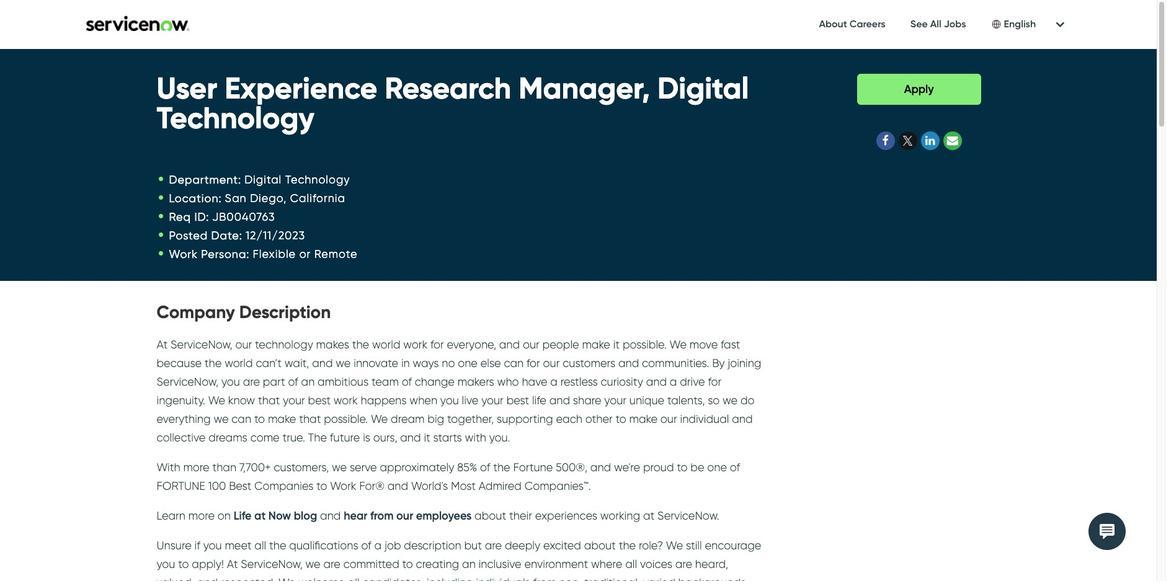 Task type: locate. For each thing, give the bounding box(es) containing it.
1 vertical spatial possible.
[[324, 413, 368, 426]]

varied
[[643, 577, 676, 581]]

description
[[239, 302, 331, 323]]

we
[[336, 357, 351, 370], [723, 395, 738, 407], [214, 413, 229, 426], [332, 462, 347, 474], [306, 558, 321, 571]]

a right the have
[[551, 376, 558, 388]]

of down "in"
[[402, 376, 412, 388]]

to right other
[[616, 413, 627, 426]]

make up true.
[[268, 413, 296, 426]]

service now logo image
[[85, 15, 190, 32]]

best
[[308, 395, 331, 407], [507, 395, 529, 407]]

500®,
[[556, 462, 588, 474]]

0 horizontal spatial world
[[225, 357, 253, 370]]

1 horizontal spatial all
[[348, 577, 360, 581]]

fortune
[[157, 480, 205, 493]]

part
[[263, 376, 285, 388]]

0 horizontal spatial at
[[254, 509, 266, 523]]

0 horizontal spatial can
[[232, 413, 251, 426]]

1 vertical spatial all
[[626, 558, 637, 571]]

our down company description
[[235, 339, 252, 351]]

make down unique
[[630, 413, 658, 426]]

work
[[404, 339, 428, 351], [334, 395, 358, 407]]

1 horizontal spatial your
[[482, 395, 504, 407]]

are up know in the left bottom of the page
[[243, 376, 260, 388]]

move
[[690, 339, 718, 351]]

one inside with more than 7,700+ customers, we serve approximately 85% of the fortune 500®, and we're proud to be one of fortune 100 best companies to work for® and world's most admired companies™.
[[708, 462, 727, 474]]

servicenow, up because
[[171, 339, 232, 351]]

one down everyone,
[[458, 357, 478, 370]]

apply!
[[192, 558, 224, 571]]

apply link
[[857, 74, 982, 105]]

all down the committed
[[348, 577, 360, 581]]

at up because
[[157, 339, 168, 351]]

1 vertical spatial for
[[527, 357, 540, 370]]

1 vertical spatial work
[[334, 395, 358, 407]]

1 horizontal spatial for
[[527, 357, 540, 370]]

of right 85%
[[480, 462, 490, 474]]

meet
[[225, 540, 252, 552]]

a down communities.
[[670, 376, 677, 388]]

one
[[458, 357, 478, 370], [708, 462, 727, 474]]

life at now blog link
[[234, 509, 317, 523]]

possible.
[[623, 339, 667, 351], [324, 413, 368, 426]]

and right "blog"
[[320, 510, 341, 522]]

1 vertical spatial about
[[584, 540, 616, 552]]

1 vertical spatial digital
[[245, 173, 282, 186]]

companies™.
[[525, 480, 591, 493]]

all right "meet"
[[255, 540, 266, 552]]

company
[[157, 302, 235, 323]]

0 horizontal spatial digital
[[245, 173, 282, 186]]

work down ambitious
[[334, 395, 358, 407]]

at right 'working'
[[643, 510, 655, 522]]

approximately
[[380, 462, 455, 474]]

servicenow, up respected.
[[241, 558, 303, 571]]

possible. up communities.
[[623, 339, 667, 351]]

0 horizontal spatial possible.
[[324, 413, 368, 426]]

0 vertical spatial from
[[370, 509, 394, 523]]

because
[[157, 357, 202, 370]]

ours,
[[373, 432, 397, 444]]

1 horizontal spatial work
[[404, 339, 428, 351]]

about up the 'where' on the right
[[584, 540, 616, 552]]

and up else
[[499, 339, 520, 351]]

0 vertical spatial all
[[255, 540, 266, 552]]

your down "curiosity"
[[605, 395, 627, 407]]

and down apply!
[[197, 577, 218, 581]]

know
[[228, 395, 255, 407]]

are inside "at servicenow, our technology makes the world work for everyone, and our people make it possible. we move fast because the world can't wait, and we innovate in ways no one else can for our customers and communities. by joining servicenow, you are part of an ambitious team of change makers who have a restless curiosity and a drive for ingenuity. we know that your best work happens when you live your best life and share your unique talents, so we do everything we can to make that possible. we dream big together, supporting each other to make our individual and collective dreams come true. the future is ours, and it starts with you."
[[243, 376, 260, 388]]

your down part
[[283, 395, 305, 407]]

share on twitter image
[[904, 136, 913, 146]]

unsure
[[157, 540, 192, 552]]

life
[[532, 395, 547, 407]]

1 horizontal spatial at
[[227, 558, 238, 571]]

from inside unsure if you meet all the qualifications of a job description but are deeply excited about the role? we still encourage you to apply! at servicenow, we are committed to creating an inclusive environment where all voices are heard, valued, and respected. we welcome all candidates, including individuals from non-traditional, varied background
[[533, 577, 557, 581]]

employees
[[416, 509, 472, 523]]

all
[[931, 18, 942, 30]]

best
[[229, 480, 251, 493]]

messanger- launcher image
[[1100, 524, 1115, 539]]

1 horizontal spatial about
[[584, 540, 616, 552]]

0 vertical spatial an
[[301, 376, 315, 388]]

working
[[601, 510, 640, 522]]

can up who
[[504, 357, 524, 370]]

and right "for®"
[[388, 480, 408, 493]]

innovate
[[354, 357, 398, 370]]

manager,
[[519, 71, 650, 107]]

most
[[451, 480, 476, 493]]

our down people
[[543, 357, 560, 370]]

that down part
[[258, 395, 280, 407]]

more up fortune
[[183, 462, 210, 474]]

and up unique
[[646, 376, 667, 388]]

to left be
[[677, 462, 688, 474]]

best down ambitious
[[308, 395, 331, 407]]

including
[[427, 577, 473, 581]]

can down know in the left bottom of the page
[[232, 413, 251, 426]]

0 vertical spatial that
[[258, 395, 280, 407]]

0 horizontal spatial at
[[157, 339, 168, 351]]

0 horizontal spatial all
[[255, 540, 266, 552]]

at down "meet"
[[227, 558, 238, 571]]

life
[[234, 509, 252, 523]]

digital inside the user experience research manager, digital technology
[[658, 71, 749, 107]]

to left work
[[317, 480, 327, 493]]

we up work
[[332, 462, 347, 474]]

1 horizontal spatial world
[[372, 339, 401, 351]]

dreams
[[209, 432, 248, 444]]

1 your from the left
[[283, 395, 305, 407]]

0 vertical spatial about
[[475, 510, 507, 522]]

you left 'live'
[[441, 395, 459, 407]]

angle down image
[[1056, 18, 1065, 31]]

1 vertical spatial technology
[[285, 173, 350, 186]]

work up "in"
[[404, 339, 428, 351]]

digital technology san diego, california jb0040763 12/11/2023 flexible or remote
[[212, 173, 358, 261]]

all up traditional,
[[626, 558, 637, 571]]

0 vertical spatial digital
[[658, 71, 749, 107]]

0 horizontal spatial about
[[475, 510, 507, 522]]

a left job on the bottom
[[375, 540, 382, 552]]

it up customers
[[614, 339, 620, 351]]

1 vertical spatial at
[[227, 558, 238, 571]]

your right 'live'
[[482, 395, 504, 407]]

of right be
[[730, 462, 740, 474]]

you
[[221, 376, 240, 388], [441, 395, 459, 407], [203, 540, 222, 552], [157, 558, 175, 571]]

english button
[[979, 9, 1072, 40]]

to up valued, on the left bottom
[[178, 558, 189, 571]]

we left the welcome at left
[[279, 577, 296, 581]]

more inside with more than 7,700+ customers, we serve approximately 85% of the fortune 500®, and we're proud to be one of fortune 100 best companies to work for® and world's most admired companies™.
[[183, 462, 210, 474]]

blog
[[294, 509, 317, 523]]

more inside learn more on life at now blog and hear from our employees about their experiences working at servicenow.
[[189, 510, 215, 522]]

0 vertical spatial at
[[157, 339, 168, 351]]

at inside learn more on life at now blog and hear from our employees about their experiences working at servicenow.
[[643, 510, 655, 522]]

that up 'the'
[[299, 413, 321, 426]]

make up customers
[[582, 339, 611, 351]]

world's
[[411, 480, 448, 493]]

one inside "at servicenow, our technology makes the world work for everyone, and our people make it possible. we move fast because the world can't wait, and we innovate in ways no one else can for our customers and communities. by joining servicenow, you are part of an ambitious team of change makers who have a restless curiosity and a drive for ingenuity. we know that your best work happens when you live your best life and share your unique talents, so we do everything we can to make that possible. we dream big together, supporting each other to make our individual and collective dreams come true. the future is ours, and it starts with you."
[[458, 357, 478, 370]]

customers,
[[274, 462, 329, 474]]

unsure if you meet all the qualifications of a job description but are deeply excited about the role? we still encourage you to apply! at servicenow, we are committed to creating an inclusive environment where all voices are heard, valued, and respected. we welcome all candidates, including individuals from non-traditional, varied background
[[157, 540, 767, 581]]

san
[[225, 192, 247, 205]]

servicenow, up the ingenuity.
[[157, 376, 219, 388]]

learn
[[157, 510, 186, 522]]

0 vertical spatial technology
[[157, 100, 314, 136]]

from right hear
[[370, 509, 394, 523]]

from down environment
[[533, 577, 557, 581]]

1 horizontal spatial best
[[507, 395, 529, 407]]

the
[[352, 339, 369, 351], [205, 357, 222, 370], [493, 462, 511, 474], [269, 540, 286, 552], [619, 540, 636, 552]]

an
[[301, 376, 315, 388], [462, 558, 476, 571]]

1 horizontal spatial an
[[462, 558, 476, 571]]

0 vertical spatial possible.
[[623, 339, 667, 351]]

0 vertical spatial work
[[404, 339, 428, 351]]

no
[[442, 357, 455, 370]]

welcome
[[299, 577, 345, 581]]

we inside unsure if you meet all the qualifications of a job description but are deeply excited about the role? we still encourage you to apply! at servicenow, we are committed to creating an inclusive environment where all voices are heard, valued, and respected. we welcome all candidates, including individuals from non-traditional, varied background
[[306, 558, 321, 571]]

about
[[475, 510, 507, 522], [584, 540, 616, 552]]

learn more on life at now blog and hear from our employees about their experiences working at servicenow.
[[157, 509, 720, 523]]

everything
[[157, 413, 211, 426]]

2 horizontal spatial your
[[605, 395, 627, 407]]

0 horizontal spatial a
[[375, 540, 382, 552]]

1 horizontal spatial digital
[[658, 71, 749, 107]]

inclusive
[[479, 558, 522, 571]]

servicenow,
[[171, 339, 232, 351], [157, 376, 219, 388], [241, 558, 303, 571]]

now
[[269, 509, 291, 523]]

for
[[431, 339, 444, 351], [527, 357, 540, 370], [708, 376, 722, 388]]

of up the committed
[[361, 540, 372, 552]]

you.
[[489, 432, 510, 444]]

3 your from the left
[[605, 395, 627, 407]]

apply
[[905, 82, 934, 96]]

see
[[911, 18, 928, 30]]

your
[[283, 395, 305, 407], [482, 395, 504, 407], [605, 395, 627, 407]]

at inside unsure if you meet all the qualifications of a job description but are deeply excited about the role? we still encourage you to apply! at servicenow, we are committed to creating an inclusive environment where all voices are heard, valued, and respected. we welcome all candidates, including individuals from non-traditional, varied background
[[227, 558, 238, 571]]

it
[[614, 339, 620, 351], [424, 432, 431, 444]]

2 vertical spatial servicenow,
[[241, 558, 303, 571]]

have
[[522, 376, 548, 388]]

we left know in the left bottom of the page
[[208, 395, 225, 407]]

0 horizontal spatial an
[[301, 376, 315, 388]]

1 vertical spatial from
[[533, 577, 557, 581]]

0 vertical spatial for
[[431, 339, 444, 351]]

live
[[462, 395, 479, 407]]

for up the have
[[527, 357, 540, 370]]

1 horizontal spatial it
[[614, 339, 620, 351]]

our down talents,
[[661, 413, 677, 426]]

and right life
[[550, 395, 570, 407]]

we up dreams
[[214, 413, 229, 426]]

0 horizontal spatial best
[[308, 395, 331, 407]]

admired
[[479, 480, 522, 493]]

share link via email image
[[944, 131, 962, 150]]

qualifications
[[289, 540, 358, 552]]

more for 7,700+
[[183, 462, 210, 474]]

we
[[670, 339, 687, 351], [208, 395, 225, 407], [371, 413, 388, 426], [666, 540, 683, 552], [279, 577, 296, 581]]

description
[[404, 540, 461, 552]]

world up innovate
[[372, 339, 401, 351]]

2 vertical spatial for
[[708, 376, 722, 388]]

1 vertical spatial one
[[708, 462, 727, 474]]

for up no
[[431, 339, 444, 351]]

about left "their"
[[475, 510, 507, 522]]

the right because
[[205, 357, 222, 370]]

0 horizontal spatial it
[[424, 432, 431, 444]]

1 horizontal spatial a
[[551, 376, 558, 388]]

the up admired
[[493, 462, 511, 474]]

excited
[[544, 540, 581, 552]]

at right life
[[254, 509, 266, 523]]

more
[[183, 462, 210, 474], [189, 510, 215, 522]]

we up ambitious
[[336, 357, 351, 370]]

0 vertical spatial it
[[614, 339, 620, 351]]

0 vertical spatial can
[[504, 357, 524, 370]]

more for life
[[189, 510, 215, 522]]

other
[[586, 413, 613, 426]]

a
[[551, 376, 558, 388], [670, 376, 677, 388], [375, 540, 382, 552]]

and left we're
[[591, 462, 611, 474]]

1 horizontal spatial can
[[504, 357, 524, 370]]

for up so
[[708, 376, 722, 388]]

makes
[[316, 339, 349, 351]]

0 horizontal spatial one
[[458, 357, 478, 370]]

possible. up future
[[324, 413, 368, 426]]

one right be
[[708, 462, 727, 474]]

on
[[218, 510, 231, 522]]

the down now
[[269, 540, 286, 552]]

joining
[[728, 357, 762, 370]]

an down but
[[462, 558, 476, 571]]

world left can't
[[225, 357, 253, 370]]

role?
[[639, 540, 663, 552]]

it left starts
[[424, 432, 431, 444]]

an down wait,
[[301, 376, 315, 388]]

starts
[[434, 432, 462, 444]]

everyone,
[[447, 339, 496, 351]]

0 vertical spatial more
[[183, 462, 210, 474]]

2 vertical spatial all
[[348, 577, 360, 581]]

digital
[[658, 71, 749, 107], [245, 173, 282, 186]]

we inside with more than 7,700+ customers, we serve approximately 85% of the fortune 500®, and we're proud to be one of fortune 100 best companies to work for® and world's most admired companies™.
[[332, 462, 347, 474]]

about inside learn more on life at now blog and hear from our employees about their experiences working at servicenow.
[[475, 510, 507, 522]]

more left 'on'
[[189, 510, 215, 522]]

0 horizontal spatial your
[[283, 395, 305, 407]]

we up the welcome at left
[[306, 558, 321, 571]]

to up come
[[254, 413, 265, 426]]

1 vertical spatial an
[[462, 558, 476, 571]]

best up supporting at the left bottom
[[507, 395, 529, 407]]

0 vertical spatial one
[[458, 357, 478, 370]]

is
[[363, 432, 371, 444]]

1 horizontal spatial one
[[708, 462, 727, 474]]

to
[[254, 413, 265, 426], [616, 413, 627, 426], [677, 462, 688, 474], [317, 480, 327, 493], [178, 558, 189, 571], [402, 558, 413, 571]]

1 vertical spatial that
[[299, 413, 321, 426]]

1 horizontal spatial from
[[533, 577, 557, 581]]

and up "curiosity"
[[619, 357, 639, 370]]

1 vertical spatial more
[[189, 510, 215, 522]]

at servicenow, our technology makes the world work for everyone, and our people make it possible. we move fast because the world can't wait, and we innovate in ways no one else can for our customers and communities. by joining servicenow, you are part of an ambitious team of change makers who have a restless curiosity and a drive for ingenuity. we know that your best work happens when you live your best life and share your unique talents, so we do everything we can to make that possible. we dream big together, supporting each other to make our individual and collective dreams come true. the future is ours, and it starts with you.
[[157, 339, 762, 444]]

1 horizontal spatial at
[[643, 510, 655, 522]]

by
[[713, 357, 725, 370]]

digital inside digital technology san diego, california jb0040763 12/11/2023 flexible or remote
[[245, 173, 282, 186]]

so
[[708, 395, 720, 407]]

an inside "at servicenow, our technology makes the world work for everyone, and our people make it possible. we move fast because the world can't wait, and we innovate in ways no one else can for our customers and communities. by joining servicenow, you are part of an ambitious team of change makers who have a restless curiosity and a drive for ingenuity. we know that your best work happens when you live your best life and share your unique talents, so we do everything we can to make that possible. we dream big together, supporting each other to make our individual and collective dreams come true. the future is ours, and it starts with you."
[[301, 376, 315, 388]]



Task type: vqa. For each thing, say whether or not it's contained in the screenshot.
TRADITIONAL,
yes



Task type: describe. For each thing, give the bounding box(es) containing it.
0 horizontal spatial for
[[431, 339, 444, 351]]

if
[[195, 540, 200, 552]]

the
[[308, 432, 327, 444]]

deeply
[[505, 540, 541, 552]]

about
[[819, 18, 848, 30]]

where
[[591, 558, 623, 571]]

wait,
[[285, 357, 309, 370]]

about inside unsure if you meet all the qualifications of a job description but are deeply excited about the role? we still encourage you to apply! at servicenow, we are committed to creating an inclusive environment where all voices are heard, valued, and respected. we welcome all candidates, including individuals from non-traditional, varied background
[[584, 540, 616, 552]]

2 horizontal spatial a
[[670, 376, 677, 388]]

non-
[[560, 577, 585, 581]]

see all jobs
[[911, 18, 967, 30]]

and down makes
[[312, 357, 333, 370]]

share on linkedin image
[[921, 131, 940, 150]]

flexible
[[253, 248, 296, 261]]

of inside unsure if you meet all the qualifications of a job description but are deeply excited about the role? we still encourage you to apply! at servicenow, we are committed to creating an inclusive environment where all voices are heard, valued, and respected. we welcome all candidates, including individuals from non-traditional, varied background
[[361, 540, 372, 552]]

100
[[208, 480, 226, 493]]

each
[[556, 413, 583, 426]]

we down happens
[[371, 413, 388, 426]]

0 horizontal spatial make
[[268, 413, 296, 426]]

hear
[[344, 509, 368, 523]]

1 vertical spatial world
[[225, 357, 253, 370]]

remote
[[314, 248, 358, 261]]

encourage
[[705, 540, 762, 552]]

2 your from the left
[[482, 395, 504, 407]]

are down still
[[676, 558, 693, 571]]

1 horizontal spatial make
[[582, 339, 611, 351]]

jobs
[[944, 18, 967, 30]]

you up valued, on the left bottom
[[157, 558, 175, 571]]

hear from our employees link
[[344, 509, 472, 523]]

together,
[[447, 413, 494, 426]]

curiosity
[[601, 376, 643, 388]]

our left people
[[523, 339, 540, 351]]

voices
[[640, 558, 673, 571]]

0 vertical spatial servicenow,
[[171, 339, 232, 351]]

proud
[[644, 462, 674, 474]]

to up candidates,
[[402, 558, 413, 571]]

creating
[[416, 558, 459, 571]]

of down wait,
[[288, 376, 298, 388]]

still
[[686, 540, 702, 552]]

2 horizontal spatial all
[[626, 558, 637, 571]]

do
[[741, 395, 755, 407]]

are up inclusive
[[485, 540, 502, 552]]

job
[[385, 540, 401, 552]]

and inside unsure if you meet all the qualifications of a job description but are deeply excited about the role? we still encourage you to apply! at servicenow, we are committed to creating an inclusive environment where all voices are heard, valued, and respected. we welcome all candidates, including individuals from non-traditional, varied background
[[197, 577, 218, 581]]

the inside with more than 7,700+ customers, we serve approximately 85% of the fortune 500®, and we're proud to be one of fortune 100 best companies to work for® and world's most admired companies™.
[[493, 462, 511, 474]]

with more than 7,700+ customers, we serve approximately 85% of the fortune 500®, and we're proud to be one of fortune 100 best companies to work for® and world's most admired companies™.
[[157, 462, 740, 493]]

85%
[[458, 462, 477, 474]]

you up know in the left bottom of the page
[[221, 376, 240, 388]]

heard,
[[696, 558, 729, 571]]

we up communities.
[[670, 339, 687, 351]]

restless
[[561, 376, 598, 388]]

careers
[[850, 18, 886, 30]]

big
[[428, 413, 445, 426]]

makers
[[458, 376, 494, 388]]

you right if
[[203, 540, 222, 552]]

2 horizontal spatial make
[[630, 413, 658, 426]]

individual
[[680, 413, 729, 426]]

unique
[[630, 395, 665, 407]]

be
[[691, 462, 705, 474]]

who
[[497, 376, 519, 388]]

individuals
[[476, 577, 530, 581]]

with
[[465, 432, 486, 444]]

and inside learn more on life at now blog and hear from our employees about their experiences working at servicenow.
[[320, 510, 341, 522]]

ways
[[413, 357, 439, 370]]

we're
[[614, 462, 641, 474]]

people
[[543, 339, 579, 351]]

jb0040763
[[212, 210, 275, 223]]

about careers
[[819, 18, 886, 30]]

technology inside the user experience research manager, digital technology
[[157, 100, 314, 136]]

0 horizontal spatial work
[[334, 395, 358, 407]]

the left the role?
[[619, 540, 636, 552]]

customers
[[563, 357, 616, 370]]

and down do
[[732, 413, 753, 426]]

user
[[157, 71, 217, 107]]

than
[[212, 462, 236, 474]]

2 best from the left
[[507, 395, 529, 407]]

true.
[[283, 432, 305, 444]]

valued,
[[157, 577, 194, 581]]

see all jobs link
[[898, 12, 979, 37]]

happens
[[361, 395, 407, 407]]

0 vertical spatial world
[[372, 339, 401, 351]]

12/11/2023
[[246, 229, 305, 242]]

0 horizontal spatial from
[[370, 509, 394, 523]]

serve
[[350, 462, 377, 474]]

drive
[[680, 376, 705, 388]]

1 vertical spatial servicenow,
[[157, 376, 219, 388]]

environment
[[525, 558, 588, 571]]

1 best from the left
[[308, 395, 331, 407]]

we right so
[[723, 395, 738, 407]]

but
[[464, 540, 482, 552]]

an inside unsure if you meet all the qualifications of a job description but are deeply excited about the role? we still encourage you to apply! at servicenow, we are committed to creating an inclusive environment where all voices are heard, valued, and respected. we welcome all candidates, including individuals from non-traditional, varied background
[[462, 558, 476, 571]]

servicenow, inside unsure if you meet all the qualifications of a job description but are deeply excited about the role? we still encourage you to apply! at servicenow, we are committed to creating an inclusive environment where all voices are heard, valued, and respected. we welcome all candidates, including individuals from non-traditional, varied background
[[241, 558, 303, 571]]

1 horizontal spatial possible.
[[623, 339, 667, 351]]

with
[[157, 462, 180, 474]]

diego,
[[250, 192, 287, 205]]

committed
[[344, 558, 399, 571]]

are up the welcome at left
[[324, 558, 341, 571]]

respected.
[[221, 577, 276, 581]]

the up innovate
[[352, 339, 369, 351]]

else
[[481, 357, 501, 370]]

and down the "dream"
[[400, 432, 421, 444]]

user experience research manager, digital technology main content
[[0, 0, 1157, 581]]

1 vertical spatial it
[[424, 432, 431, 444]]

a inside unsure if you meet all the qualifications of a job description but are deeply excited about the role? we still encourage you to apply! at servicenow, we are committed to creating an inclusive environment where all voices are heard, valued, and respected. we welcome all candidates, including individuals from non-traditional, varied background
[[375, 540, 382, 552]]

or
[[300, 248, 311, 261]]

2 horizontal spatial for
[[708, 376, 722, 388]]

communities.
[[642, 357, 710, 370]]

at inside "at servicenow, our technology makes the world work for everyone, and our people make it possible. we move fast because the world can't wait, and we innovate in ways no one else can for our customers and communities. by joining servicenow, you are part of an ambitious team of change makers who have a restless curiosity and a drive for ingenuity. we know that your best work happens when you live your best life and share your unique talents, so we do everything we can to make that possible. we dream big together, supporting each other to make our individual and collective dreams come true. the future is ours, and it starts with you."
[[157, 339, 168, 351]]

about careers link
[[807, 12, 898, 37]]

user experience research manager, digital technology
[[157, 71, 749, 136]]

work
[[330, 480, 356, 493]]

california
[[290, 192, 346, 205]]

servicenow.
[[658, 510, 720, 522]]

technology inside digital technology san diego, california jb0040763 12/11/2023 flexible or remote
[[285, 173, 350, 186]]

english
[[1004, 18, 1036, 30]]

we left still
[[666, 540, 683, 552]]

1 vertical spatial can
[[232, 413, 251, 426]]

0 horizontal spatial that
[[258, 395, 280, 407]]

company description
[[157, 302, 331, 323]]

for®
[[359, 480, 385, 493]]

share on facebook image
[[877, 131, 895, 150]]

7,700+
[[239, 462, 271, 474]]

our up job on the bottom
[[397, 509, 413, 523]]

experience
[[225, 71, 377, 107]]

in
[[401, 357, 410, 370]]

candidates,
[[363, 577, 424, 581]]

1 horizontal spatial that
[[299, 413, 321, 426]]



